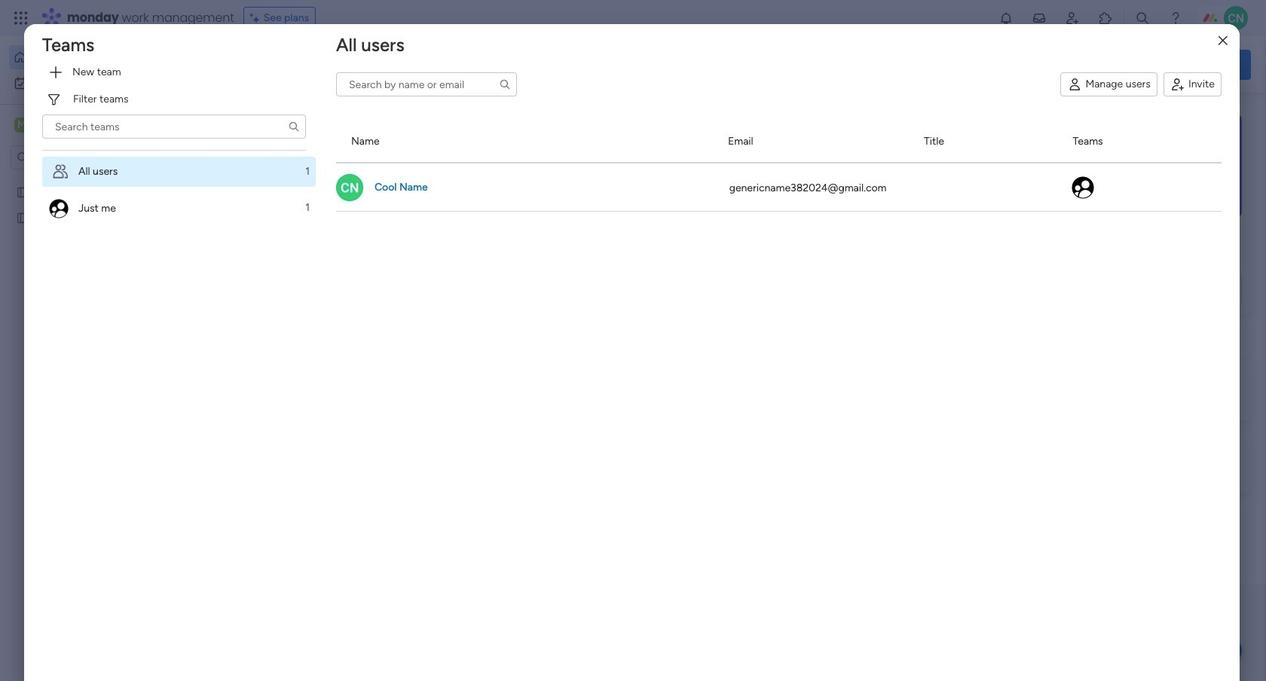 Task type: vqa. For each thing, say whether or not it's contained in the screenshot.
2nd row from the top of the page
yes



Task type: locate. For each thing, give the bounding box(es) containing it.
cool name image
[[336, 174, 363, 201]]

update feed image
[[1032, 11, 1047, 26]]

search image
[[499, 79, 511, 91]]

workspace selection element
[[14, 116, 126, 136]]

search image
[[288, 121, 300, 133]]

search everything image
[[1135, 11, 1150, 26]]

cool name image
[[1224, 6, 1248, 30]]

option
[[9, 45, 183, 69], [9, 71, 183, 95], [42, 157, 316, 187], [0, 178, 192, 181], [42, 193, 316, 223]]

grid
[[336, 121, 1222, 681]]

close image
[[1219, 35, 1228, 46]]

row
[[336, 121, 1222, 163], [336, 163, 1222, 211]]

1 vertical spatial public board image
[[16, 210, 30, 225]]

2 public board image from the top
[[16, 210, 30, 225]]

Search teams search field
[[42, 115, 306, 139]]

help center element
[[1025, 432, 1251, 493]]

0 vertical spatial public board image
[[16, 185, 30, 199]]

public board image
[[16, 185, 30, 199], [16, 210, 30, 225]]

monday marketplace image
[[1098, 11, 1113, 26]]

None search field
[[336, 73, 517, 97], [42, 115, 306, 139], [336, 73, 517, 97], [42, 115, 306, 139]]

quick search results list box
[[233, 141, 989, 341]]

list box
[[0, 176, 192, 434]]



Task type: describe. For each thing, give the bounding box(es) containing it.
invite members image
[[1065, 11, 1080, 26]]

Search in workspace field
[[32, 149, 126, 166]]

2 row from the top
[[336, 163, 1222, 211]]

notifications image
[[999, 11, 1014, 26]]

select product image
[[14, 11, 29, 26]]

1 public board image from the top
[[16, 185, 30, 199]]

Search by name or email search field
[[336, 73, 517, 97]]

getting started element
[[1025, 360, 1251, 420]]

templates image image
[[1039, 114, 1238, 218]]

close recently visited image
[[233, 123, 251, 141]]

help image
[[1168, 11, 1183, 26]]

see plans image
[[250, 10, 264, 26]]

1 row from the top
[[336, 121, 1222, 163]]

workspace image
[[14, 117, 29, 133]]



